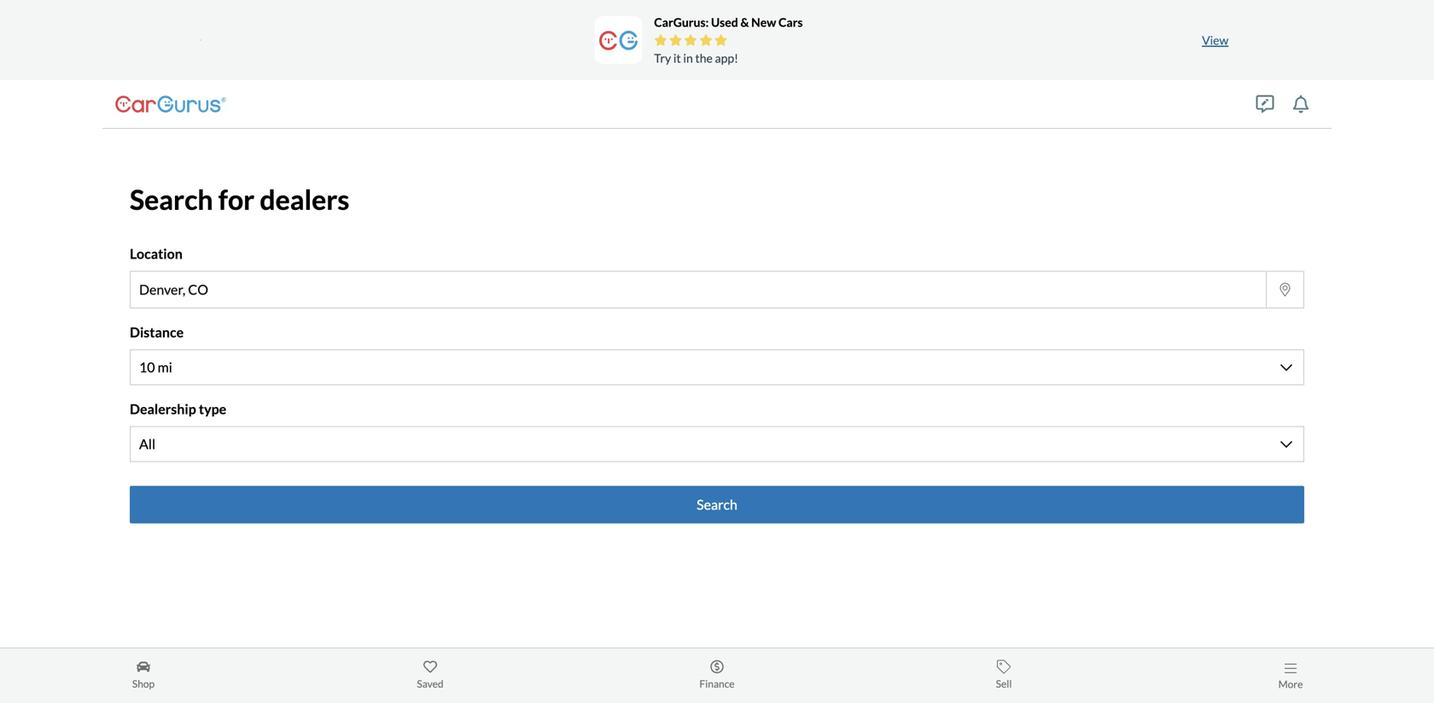 Task type: vqa. For each thing, say whether or not it's contained in the screenshot.
chevron down icon
no



Task type: locate. For each thing, give the bounding box(es) containing it.
finance
[[699, 678, 735, 690]]

0 vertical spatial search
[[130, 183, 213, 216]]

1 horizontal spatial search
[[697, 496, 737, 513]]

type
[[199, 401, 226, 417]]

sell link
[[860, 657, 1147, 695]]

location
[[130, 245, 183, 262]]

search for search for dealers
[[130, 183, 213, 216]]

cargurus logo homepage link link
[[115, 87, 226, 121]]

cargurus logo homepage link image
[[115, 87, 226, 121]]

Location text field
[[131, 272, 1266, 308]]

used
[[711, 15, 738, 29]]

0 horizontal spatial search
[[130, 183, 213, 216]]

in
[[683, 51, 693, 65]]

view link
[[1190, 21, 1241, 59]]

cargurus: used & new cars
[[654, 15, 803, 29]]

search for search
[[697, 496, 737, 513]]

search inside button
[[697, 496, 737, 513]]

more
[[1278, 678, 1303, 690]]

search
[[130, 183, 213, 216], [697, 496, 737, 513]]

new
[[751, 15, 776, 29]]

find my location image
[[1277, 283, 1294, 297]]

1 vertical spatial search
[[697, 496, 737, 513]]

&
[[740, 15, 749, 29]]

cars
[[779, 15, 803, 29]]

more button
[[1147, 657, 1434, 695]]



Task type: describe. For each thing, give the bounding box(es) containing it.
it
[[673, 51, 681, 65]]

shop
[[132, 678, 155, 690]]

try
[[654, 51, 671, 65]]

dealers
[[260, 183, 349, 216]]

the
[[695, 51, 713, 65]]

try it in the app!
[[654, 51, 738, 65]]

view
[[1202, 33, 1229, 47]]

dealership
[[130, 401, 196, 417]]

saved link
[[287, 657, 574, 695]]

cargurus:
[[654, 15, 709, 29]]

search for dealers
[[130, 183, 349, 216]]

dealership type
[[130, 401, 226, 417]]

add a car review image
[[1256, 95, 1274, 113]]

sell
[[996, 678, 1012, 690]]

for
[[218, 183, 255, 216]]

app!
[[715, 51, 738, 65]]

open notifications navigation icon image
[[1292, 95, 1310, 113]]

search button
[[130, 486, 1304, 524]]

distance
[[130, 324, 184, 341]]

saved
[[417, 678, 444, 690]]

finance link
[[574, 657, 860, 695]]

shop link
[[0, 657, 287, 695]]



